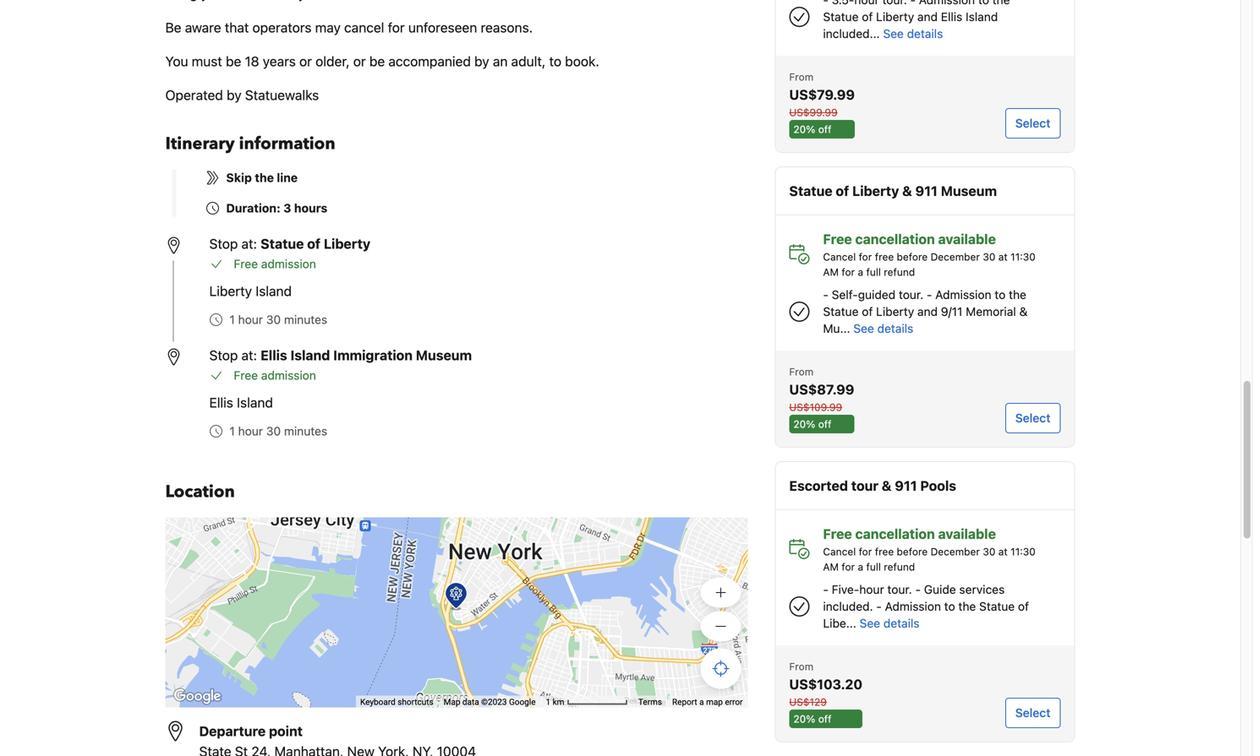 Task type: vqa. For each thing, say whether or not it's contained in the screenshot.
del
no



Task type: describe. For each thing, give the bounding box(es) containing it.
terms link
[[638, 698, 662, 708]]

- self-guided tour.  - admission to the statue of liberty and 9/11 memorial & mu...
[[823, 288, 1028, 336]]

statue inside - 3.5-hour tour.  - admission to the statue of liberty and ellis island included...
[[823, 10, 859, 24]]

free cancellation available cancel for free before december 30 at 11:30 am for a full refund for pools
[[823, 526, 1036, 573]]

admission for ellis
[[919, 0, 975, 7]]

0 vertical spatial details
[[907, 27, 943, 41]]

older,
[[316, 53, 350, 69]]

at: for statue of liberty
[[241, 236, 257, 252]]

adult,
[[511, 53, 546, 69]]

before for 911
[[897, 546, 928, 558]]

duration:
[[226, 201, 281, 215]]

keyboard
[[360, 698, 396, 708]]

2 vertical spatial &
[[882, 478, 892, 494]]

2 vertical spatial a
[[699, 698, 704, 708]]

1 be from the left
[[226, 53, 241, 69]]

30 down ellis island
[[266, 425, 281, 438]]

five-
[[832, 583, 859, 597]]

and for 9/11
[[918, 305, 938, 319]]

free admission for ellis
[[234, 369, 316, 383]]

admission for ellis
[[261, 369, 316, 383]]

and for ellis
[[918, 10, 938, 24]]

cancel for escorted
[[823, 546, 856, 558]]

shortcuts
[[398, 698, 434, 708]]

©2023
[[481, 698, 507, 708]]

operated by statuewalks
[[165, 87, 319, 103]]

1 km button
[[541, 696, 633, 709]]

pools
[[920, 478, 956, 494]]

statuewalks
[[245, 87, 319, 103]]

cancellation for liberty
[[855, 231, 935, 247]]

us$99.99
[[789, 107, 838, 118]]

map data ©2023 google
[[444, 698, 536, 708]]

1 horizontal spatial by
[[474, 53, 489, 69]]

am for statue
[[823, 266, 839, 278]]

free up ellis island
[[234, 369, 258, 383]]

at for escorted tour & 911 pools
[[999, 546, 1008, 558]]

free up liberty island
[[234, 257, 258, 271]]

admission for statue
[[261, 257, 316, 271]]

3
[[283, 201, 291, 215]]

stop at: ellis island immigration museum
[[209, 348, 472, 364]]

available for pools
[[938, 526, 996, 542]]

departure
[[199, 724, 266, 740]]

from us$79.99 us$99.99 20% off
[[789, 71, 855, 135]]

that
[[225, 19, 249, 36]]

details for 911
[[884, 617, 920, 631]]

stop for stop at: ellis island immigration museum
[[209, 348, 238, 364]]

30 down liberty island
[[266, 313, 281, 327]]

ellis island
[[209, 395, 273, 411]]

11:30 for escorted tour & 911 pools
[[1011, 546, 1036, 558]]

be aware that operators may cancel for unforeseen reasons.
[[165, 19, 533, 36]]

off for us$87.99
[[818, 419, 832, 430]]

self-
[[832, 288, 858, 302]]

from us$103.20 us$129 20% off
[[789, 661, 863, 726]]

- five-hour tour.  - guide services included.  - admission to the statue of libe...
[[823, 583, 1029, 631]]

9/11
[[941, 305, 963, 319]]

0 horizontal spatial by
[[227, 87, 242, 103]]

data
[[462, 698, 479, 708]]

admission for 9/11
[[935, 288, 992, 302]]

1 for ellis
[[230, 425, 235, 438]]

immigration
[[333, 348, 413, 364]]

see details link for &
[[854, 322, 914, 336]]

1 or from the left
[[299, 53, 312, 69]]

2 vertical spatial ellis
[[209, 395, 233, 411]]

20% for us$103.20
[[794, 714, 815, 726]]

18
[[245, 53, 259, 69]]

museum for stop at: ellis island immigration museum
[[416, 348, 472, 364]]

cancel
[[344, 19, 384, 36]]

details for &
[[877, 322, 914, 336]]

see details for &
[[854, 322, 914, 336]]

select for statue of liberty & 911 museum
[[1015, 411, 1051, 425]]

map
[[444, 698, 460, 708]]

island inside - 3.5-hour tour.  - admission to the statue of liberty and ellis island included...
[[966, 10, 998, 24]]

1 for liberty
[[230, 313, 235, 327]]

0 vertical spatial see details link
[[883, 27, 943, 41]]

included...
[[823, 27, 880, 41]]

- right "3.5-"
[[910, 0, 916, 7]]

available for 911
[[938, 231, 996, 247]]

stop for stop at: statue of liberty
[[209, 236, 238, 252]]

2 or from the left
[[353, 53, 366, 69]]

see details link for 911
[[860, 617, 920, 631]]

admission inside - five-hour tour.  - guide services included.  - admission to the statue of libe...
[[885, 600, 941, 614]]

0 vertical spatial see details
[[883, 27, 943, 41]]

the inside - self-guided tour.  - admission to the statue of liberty and 9/11 memorial & mu...
[[1009, 288, 1027, 302]]

of inside - self-guided tour.  - admission to the statue of liberty and 9/11 memorial & mu...
[[862, 305, 873, 319]]

select for escorted tour & 911 pools
[[1015, 707, 1051, 720]]

1 inside button
[[546, 698, 551, 708]]

full for liberty
[[866, 266, 881, 278]]

to inside - self-guided tour.  - admission to the statue of liberty and 9/11 memorial & mu...
[[995, 288, 1006, 302]]

stop at: statue of liberty
[[209, 236, 371, 252]]

at: for ellis island immigration museum
[[241, 348, 257, 364]]

google
[[509, 698, 536, 708]]

operators
[[252, 19, 312, 36]]

0 vertical spatial see
[[883, 27, 904, 41]]

accompanied
[[388, 53, 471, 69]]

keyboard shortcuts
[[360, 698, 434, 708]]

- left guide
[[915, 583, 921, 597]]

to inside - five-hour tour.  - guide services included.  - admission to the statue of libe...
[[944, 600, 955, 614]]

see details for 911
[[860, 617, 920, 631]]

tour. for 911
[[887, 583, 912, 597]]

may
[[315, 19, 341, 36]]

hours
[[294, 201, 328, 215]]

30 up memorial at the top right of page
[[983, 251, 996, 263]]

must
[[192, 53, 222, 69]]

us$87.99
[[789, 382, 854, 398]]

from us$87.99 us$109.99 20% off
[[789, 366, 854, 430]]

us$79.99
[[789, 87, 855, 103]]

the inside - five-hour tour.  - guide services included.  - admission to the statue of libe...
[[959, 600, 976, 614]]

us$103.20
[[789, 677, 863, 693]]

unforeseen
[[408, 19, 477, 36]]

hour inside - five-hour tour.  - guide services included.  - admission to the statue of libe...
[[859, 583, 884, 597]]

keyboard shortcuts button
[[360, 697, 434, 709]]

- left "3.5-"
[[823, 0, 829, 7]]

statue down us$99.99
[[789, 183, 833, 199]]

december for pools
[[931, 546, 980, 558]]

cancel for statue
[[823, 251, 856, 263]]

1 km
[[546, 698, 567, 708]]

mu...
[[823, 322, 850, 336]]

- left the five-
[[823, 583, 829, 597]]



Task type: locate. For each thing, give the bounding box(es) containing it.
1 at from the top
[[999, 251, 1008, 263]]

liberty island
[[209, 283, 292, 299]]

2 horizontal spatial &
[[1019, 305, 1028, 319]]

0 horizontal spatial be
[[226, 53, 241, 69]]

from
[[789, 71, 814, 83], [789, 366, 814, 378], [789, 661, 814, 673]]

am up the five-
[[823, 562, 839, 573]]

minutes up stop at: ellis island immigration museum
[[284, 313, 327, 327]]

am up self-
[[823, 266, 839, 278]]

1 vertical spatial ellis
[[261, 348, 287, 364]]

1 free admission from the top
[[234, 257, 316, 271]]

be
[[165, 19, 181, 36]]

2 cancel from the top
[[823, 546, 856, 558]]

1 hour 30 minutes down liberty island
[[230, 313, 327, 327]]

2 free from the top
[[875, 546, 894, 558]]

duration: 3 hours
[[226, 201, 328, 215]]

2 vertical spatial from
[[789, 661, 814, 673]]

20% down us$129
[[794, 714, 815, 726]]

see details link down guided
[[854, 322, 914, 336]]

1 vertical spatial minutes
[[284, 425, 327, 438]]

escorted
[[789, 478, 848, 494]]

libe...
[[823, 617, 857, 631]]

statue of liberty & 911 museum
[[789, 183, 997, 199]]

3 20% from the top
[[794, 714, 815, 726]]

hour up "included."
[[859, 583, 884, 597]]

available
[[938, 231, 996, 247], [938, 526, 996, 542]]

off down us$109.99
[[818, 419, 832, 430]]

am for escorted
[[823, 562, 839, 573]]

and inside - self-guided tour.  - admission to the statue of liberty and 9/11 memorial & mu...
[[918, 305, 938, 319]]

1 vertical spatial from
[[789, 366, 814, 378]]

statue
[[823, 10, 859, 24], [789, 183, 833, 199], [261, 236, 304, 252], [823, 305, 859, 319], [979, 600, 1015, 614]]

off inside from us$87.99 us$109.99 20% off
[[818, 419, 832, 430]]

- right "included."
[[876, 600, 882, 614]]

details
[[907, 27, 943, 41], [877, 322, 914, 336], [884, 617, 920, 631]]

before up guide
[[897, 546, 928, 558]]

1 select from the top
[[1015, 116, 1051, 130]]

0 vertical spatial a
[[858, 266, 863, 278]]

at:
[[241, 236, 257, 252], [241, 348, 257, 364]]

cancellation down statue of liberty & 911 museum
[[855, 231, 935, 247]]

20% for us$87.99
[[794, 419, 815, 430]]

2 vertical spatial off
[[818, 714, 832, 726]]

3.5-
[[832, 0, 854, 7]]

you must be 18 years or older, or be accompanied by an adult, to book.
[[165, 53, 599, 69]]

1 from from the top
[[789, 71, 814, 83]]

services
[[959, 583, 1005, 597]]

free cancellation available cancel for free before december 30 at 11:30 am for a full refund up - self-guided tour.  - admission to the statue of liberty and 9/11 memorial & mu...
[[823, 231, 1036, 278]]

2 vertical spatial tour.
[[887, 583, 912, 597]]

from for us$87.99
[[789, 366, 814, 378]]

1 before from the top
[[897, 251, 928, 263]]

operated
[[165, 87, 223, 103]]

full for &
[[866, 562, 881, 573]]

-
[[823, 0, 829, 7], [910, 0, 916, 7], [823, 288, 829, 302], [927, 288, 932, 302], [823, 583, 829, 597], [915, 583, 921, 597], [876, 600, 882, 614]]

2 am from the top
[[823, 562, 839, 573]]

1 and from the top
[[918, 10, 938, 24]]

cancel
[[823, 251, 856, 263], [823, 546, 856, 558]]

0 vertical spatial free cancellation available cancel for free before december 30 at 11:30 am for a full refund
[[823, 231, 1036, 278]]

at up memorial at the top right of page
[[999, 251, 1008, 263]]

memorial
[[966, 305, 1016, 319]]

20% inside from us$79.99 us$99.99 20% off
[[794, 123, 815, 135]]

0 horizontal spatial &
[[882, 478, 892, 494]]

see right included...
[[883, 27, 904, 41]]

statue down services
[[979, 600, 1015, 614]]

see details link right included...
[[883, 27, 943, 41]]

tour. left guide
[[887, 583, 912, 597]]

admission down stop at: statue of liberty
[[261, 257, 316, 271]]

or right years
[[299, 53, 312, 69]]

tour. right guided
[[899, 288, 924, 302]]

at up services
[[999, 546, 1008, 558]]

report
[[672, 698, 697, 708]]

free
[[875, 251, 894, 263], [875, 546, 894, 558]]

0 vertical spatial at:
[[241, 236, 257, 252]]

1 vertical spatial cancellation
[[855, 526, 935, 542]]

0 vertical spatial by
[[474, 53, 489, 69]]

0 vertical spatial 1 hour 30 minutes
[[230, 313, 327, 327]]

island
[[966, 10, 998, 24], [256, 283, 292, 299], [290, 348, 330, 364], [237, 395, 273, 411]]

full up guided
[[866, 266, 881, 278]]

free for &
[[875, 546, 894, 558]]

museum for statue of liberty & 911 museum
[[941, 183, 997, 199]]

report a map error
[[672, 698, 743, 708]]

2 december from the top
[[931, 546, 980, 558]]

hour inside - 3.5-hour tour.  - admission to the statue of liberty and ellis island included...
[[854, 0, 879, 7]]

0 vertical spatial before
[[897, 251, 928, 263]]

from for us$79.99
[[789, 71, 814, 83]]

hour up included...
[[854, 0, 879, 7]]

0 vertical spatial 20%
[[794, 123, 815, 135]]

of inside - 3.5-hour tour.  - admission to the statue of liberty and ellis island included...
[[862, 10, 873, 24]]

see
[[883, 27, 904, 41], [854, 322, 874, 336], [860, 617, 880, 631]]

see details down guided
[[854, 322, 914, 336]]

1 at: from the top
[[241, 236, 257, 252]]

1
[[230, 313, 235, 327], [230, 425, 235, 438], [546, 698, 551, 708]]

stop up ellis island
[[209, 348, 238, 364]]

a for tour
[[858, 562, 863, 573]]

1 vertical spatial a
[[858, 562, 863, 573]]

0 vertical spatial december
[[931, 251, 980, 263]]

a for of
[[858, 266, 863, 278]]

liberty
[[876, 10, 914, 24], [852, 183, 899, 199], [324, 236, 371, 252], [209, 283, 252, 299], [876, 305, 914, 319]]

2 before from the top
[[897, 546, 928, 558]]

1 vertical spatial &
[[1019, 305, 1028, 319]]

error
[[725, 698, 743, 708]]

line
[[277, 171, 298, 185]]

11:30 for statue of liberty & 911 museum
[[1011, 251, 1036, 263]]

information
[[239, 132, 335, 156]]

see details link
[[883, 27, 943, 41], [854, 322, 914, 336], [860, 617, 920, 631]]

0 horizontal spatial ellis
[[209, 395, 233, 411]]

0 vertical spatial select
[[1015, 116, 1051, 130]]

1 vertical spatial 1
[[230, 425, 235, 438]]

1 horizontal spatial &
[[902, 183, 912, 199]]

of
[[862, 10, 873, 24], [836, 183, 849, 199], [307, 236, 321, 252], [862, 305, 873, 319], [1018, 600, 1029, 614]]

terms
[[638, 698, 662, 708]]

at
[[999, 251, 1008, 263], [999, 546, 1008, 558]]

- left self-
[[823, 288, 829, 302]]

1 off from the top
[[818, 123, 832, 135]]

december up guide
[[931, 546, 980, 558]]

0 vertical spatial at
[[999, 251, 1008, 263]]

off for us$103.20
[[818, 714, 832, 726]]

2 stop from the top
[[209, 348, 238, 364]]

guide
[[924, 583, 956, 597]]

itinerary
[[165, 132, 235, 156]]

1 vertical spatial see
[[854, 322, 874, 336]]

location
[[165, 481, 235, 504]]

20% for us$79.99
[[794, 123, 815, 135]]

1 down ellis island
[[230, 425, 235, 438]]

ellis inside - 3.5-hour tour.  - admission to the statue of liberty and ellis island included...
[[941, 10, 963, 24]]

0 vertical spatial and
[[918, 10, 938, 24]]

from up us$87.99
[[789, 366, 814, 378]]

museum
[[941, 183, 997, 199], [416, 348, 472, 364]]

0 vertical spatial free
[[875, 251, 894, 263]]

0 vertical spatial cancellation
[[855, 231, 935, 247]]

off for us$79.99
[[818, 123, 832, 135]]

2 vertical spatial 1
[[546, 698, 551, 708]]

1 vertical spatial am
[[823, 562, 839, 573]]

1 vertical spatial available
[[938, 526, 996, 542]]

30 up services
[[983, 546, 996, 558]]

ellis
[[941, 10, 963, 24], [261, 348, 287, 364], [209, 395, 233, 411]]

3 from from the top
[[789, 661, 814, 673]]

2 vertical spatial see details link
[[860, 617, 920, 631]]

details right libe...
[[884, 617, 920, 631]]

1 down liberty island
[[230, 313, 235, 327]]

1 1 hour 30 minutes from the top
[[230, 313, 327, 327]]

1 vertical spatial free
[[875, 546, 894, 558]]

1 refund from the top
[[884, 266, 915, 278]]

2 select button from the top
[[1005, 403, 1061, 434]]

guided
[[858, 288, 896, 302]]

statue inside - self-guided tour.  - admission to the statue of liberty and 9/11 memorial & mu...
[[823, 305, 859, 319]]

select button
[[1005, 108, 1061, 139], [1005, 403, 1061, 434], [1005, 699, 1061, 729]]

refund
[[884, 266, 915, 278], [884, 562, 915, 573]]

a up the five-
[[858, 562, 863, 573]]

details down guided
[[877, 322, 914, 336]]

2 vertical spatial admission
[[885, 600, 941, 614]]

2 be from the left
[[369, 53, 385, 69]]

1 minutes from the top
[[284, 313, 327, 327]]

details right included...
[[907, 27, 943, 41]]

reasons.
[[481, 19, 533, 36]]

0 vertical spatial admission
[[261, 257, 316, 271]]

before
[[897, 251, 928, 263], [897, 546, 928, 558]]

free cancellation available cancel for free before december 30 at 11:30 am for a full refund
[[823, 231, 1036, 278], [823, 526, 1036, 573]]

map
[[706, 698, 723, 708]]

1 hour 30 minutes
[[230, 313, 327, 327], [230, 425, 327, 438]]

1 vertical spatial full
[[866, 562, 881, 573]]

itinerary information
[[165, 132, 335, 156]]

0 vertical spatial am
[[823, 266, 839, 278]]

from for us$103.20
[[789, 661, 814, 673]]

1 vertical spatial free admission
[[234, 369, 316, 383]]

1 hour 30 minutes for ellis island
[[230, 425, 327, 438]]

years
[[263, 53, 296, 69]]

hour down ellis island
[[238, 425, 263, 438]]

statue inside - five-hour tour.  - guide services included.  - admission to the statue of libe...
[[979, 600, 1015, 614]]

- right guided
[[927, 288, 932, 302]]

0 vertical spatial museum
[[941, 183, 997, 199]]

2 off from the top
[[818, 419, 832, 430]]

30
[[983, 251, 996, 263], [266, 313, 281, 327], [266, 425, 281, 438], [983, 546, 996, 558]]

admission inside - 3.5-hour tour.  - admission to the statue of liberty and ellis island included...
[[919, 0, 975, 7]]

2 at from the top
[[999, 546, 1008, 558]]

2 minutes from the top
[[284, 425, 327, 438]]

cancel up the five-
[[823, 546, 856, 558]]

1 admission from the top
[[261, 257, 316, 271]]

of inside - five-hour tour.  - guide services included.  - admission to the statue of libe...
[[1018, 600, 1029, 614]]

from up us$103.20
[[789, 661, 814, 673]]

2 from from the top
[[789, 366, 814, 378]]

free up self-
[[823, 231, 852, 247]]

0 vertical spatial refund
[[884, 266, 915, 278]]

1 vertical spatial december
[[931, 546, 980, 558]]

refund for 911
[[884, 562, 915, 573]]

0 vertical spatial 11:30
[[1011, 251, 1036, 263]]

free up guided
[[875, 251, 894, 263]]

20%
[[794, 123, 815, 135], [794, 419, 815, 430], [794, 714, 815, 726]]

stop down duration: at the left of the page
[[209, 236, 238, 252]]

1 hour 30 minutes for liberty island
[[230, 313, 327, 327]]

2 free cancellation available cancel for free before december 30 at 11:30 am for a full refund from the top
[[823, 526, 1036, 573]]

1 vertical spatial 11:30
[[1011, 546, 1036, 558]]

0 vertical spatial ellis
[[941, 10, 963, 24]]

from inside from us$103.20 us$129 20% off
[[789, 661, 814, 673]]

cancellation for &
[[855, 526, 935, 542]]

2 at: from the top
[[241, 348, 257, 364]]

1 cancellation from the top
[[855, 231, 935, 247]]

free cancellation available cancel for free before december 30 at 11:30 am for a full refund for 911
[[823, 231, 1036, 278]]

to inside - 3.5-hour tour.  - admission to the statue of liberty and ellis island included...
[[978, 0, 989, 7]]

departure point
[[199, 724, 303, 740]]

point
[[269, 724, 303, 740]]

1 free from the top
[[875, 251, 894, 263]]

skip
[[226, 171, 252, 185]]

1 vertical spatial before
[[897, 546, 928, 558]]

1 stop from the top
[[209, 236, 238, 252]]

free cancellation available cancel for free before december 30 at 11:30 am for a full refund up guide
[[823, 526, 1036, 573]]

1 vertical spatial at:
[[241, 348, 257, 364]]

0 vertical spatial cancel
[[823, 251, 856, 263]]

2 vertical spatial see
[[860, 617, 880, 631]]

2 available from the top
[[938, 526, 996, 542]]

20% down us$109.99
[[794, 419, 815, 430]]

book.
[[565, 53, 599, 69]]

the
[[993, 0, 1010, 7], [255, 171, 274, 185], [1009, 288, 1027, 302], [959, 600, 976, 614]]

cancellation
[[855, 231, 935, 247], [855, 526, 935, 542]]

1 20% from the top
[[794, 123, 815, 135]]

before for &
[[897, 251, 928, 263]]

2 refund from the top
[[884, 562, 915, 573]]

1 vertical spatial select button
[[1005, 403, 1061, 434]]

google image
[[170, 686, 225, 708]]

0 vertical spatial 911
[[915, 183, 938, 199]]

be left 18
[[226, 53, 241, 69]]

free admission down stop at: statue of liberty
[[234, 257, 316, 271]]

free admission up ellis island
[[234, 369, 316, 383]]

off down us$99.99
[[818, 123, 832, 135]]

2 1 hour 30 minutes from the top
[[230, 425, 327, 438]]

escorted tour & 911 pools
[[789, 478, 956, 494]]

by right operated
[[227, 87, 242, 103]]

2 full from the top
[[866, 562, 881, 573]]

see details link down "included."
[[860, 617, 920, 631]]

tour. inside - self-guided tour.  - admission to the statue of liberty and 9/11 memorial & mu...
[[899, 288, 924, 302]]

full up "included."
[[866, 562, 881, 573]]

minutes
[[284, 313, 327, 327], [284, 425, 327, 438]]

at: up ellis island
[[241, 348, 257, 364]]

hour
[[854, 0, 879, 7], [238, 313, 263, 327], [238, 425, 263, 438], [859, 583, 884, 597]]

0 vertical spatial minutes
[[284, 313, 327, 327]]

minutes down stop at: ellis island immigration museum
[[284, 425, 327, 438]]

1 vertical spatial stop
[[209, 348, 238, 364]]

2 cancellation from the top
[[855, 526, 935, 542]]

free admission for statue
[[234, 257, 316, 271]]

statue down self-
[[823, 305, 859, 319]]

1 available from the top
[[938, 231, 996, 247]]

see right mu...
[[854, 322, 874, 336]]

off inside from us$103.20 us$129 20% off
[[818, 714, 832, 726]]

december for 911
[[931, 251, 980, 263]]

- 3.5-hour tour.  - admission to the statue of liberty and ellis island included...
[[823, 0, 1010, 41]]

2 select from the top
[[1015, 411, 1051, 425]]

1 vertical spatial museum
[[416, 348, 472, 364]]

see for &
[[860, 617, 880, 631]]

2 vertical spatial 20%
[[794, 714, 815, 726]]

admission up ellis island
[[261, 369, 316, 383]]

minutes for ellis island
[[284, 425, 327, 438]]

a
[[858, 266, 863, 278], [858, 562, 863, 573], [699, 698, 704, 708]]

0 vertical spatial off
[[818, 123, 832, 135]]

1 cancel from the top
[[823, 251, 856, 263]]

0 vertical spatial admission
[[919, 0, 975, 7]]

1 hour 30 minutes down ellis island
[[230, 425, 327, 438]]

map region
[[165, 518, 748, 708]]

before up - self-guided tour.  - admission to the statue of liberty and 9/11 memorial & mu...
[[897, 251, 928, 263]]

2 vertical spatial details
[[884, 617, 920, 631]]

20% inside from us$103.20 us$129 20% off
[[794, 714, 815, 726]]

1 vertical spatial refund
[[884, 562, 915, 573]]

1 vertical spatial 1 hour 30 minutes
[[230, 425, 327, 438]]

2 11:30 from the top
[[1011, 546, 1036, 558]]

2 vertical spatial see details
[[860, 617, 920, 631]]

the inside - 3.5-hour tour.  - admission to the statue of liberty and ellis island included...
[[993, 0, 1010, 7]]

1 vertical spatial admission
[[261, 369, 316, 383]]

an
[[493, 53, 508, 69]]

0 vertical spatial tour.
[[882, 0, 907, 7]]

1 vertical spatial and
[[918, 305, 938, 319]]

or right older,
[[353, 53, 366, 69]]

off down us$129
[[818, 714, 832, 726]]

1 vertical spatial by
[[227, 87, 242, 103]]

0 vertical spatial &
[[902, 183, 912, 199]]

for
[[388, 19, 405, 36], [859, 251, 872, 263], [842, 266, 855, 278], [859, 546, 872, 558], [842, 562, 855, 573]]

0 vertical spatial free admission
[[234, 257, 316, 271]]

tour
[[851, 478, 879, 494]]

2 vertical spatial select button
[[1005, 699, 1061, 729]]

us$129
[[789, 697, 827, 709]]

& inside - self-guided tour.  - admission to the statue of liberty and 9/11 memorial & mu...
[[1019, 305, 1028, 319]]

and inside - 3.5-hour tour.  - admission to the statue of liberty and ellis island included...
[[918, 10, 938, 24]]

by left an
[[474, 53, 489, 69]]

0 horizontal spatial or
[[299, 53, 312, 69]]

tour. inside - 3.5-hour tour.  - admission to the statue of liberty and ellis island included...
[[882, 0, 907, 7]]

refund up guided
[[884, 266, 915, 278]]

1 vertical spatial details
[[877, 322, 914, 336]]

a up self-
[[858, 266, 863, 278]]

us$109.99
[[789, 402, 842, 414]]

admission
[[261, 257, 316, 271], [261, 369, 316, 383]]

tour.
[[882, 0, 907, 7], [899, 288, 924, 302], [887, 583, 912, 597]]

0 vertical spatial available
[[938, 231, 996, 247]]

admission inside - self-guided tour.  - admission to the statue of liberty and 9/11 memorial & mu...
[[935, 288, 992, 302]]

available up 9/11 on the right top of page
[[938, 231, 996, 247]]

full
[[866, 266, 881, 278], [866, 562, 881, 573]]

statue down 3 at the left top of page
[[261, 236, 304, 252]]

minutes for liberty island
[[284, 313, 327, 327]]

1 am from the top
[[823, 266, 839, 278]]

1 horizontal spatial be
[[369, 53, 385, 69]]

free for liberty
[[875, 251, 894, 263]]

2 horizontal spatial ellis
[[941, 10, 963, 24]]

see down "included."
[[860, 617, 880, 631]]

see details down "included."
[[860, 617, 920, 631]]

be down "cancel"
[[369, 53, 385, 69]]

1 vertical spatial select
[[1015, 411, 1051, 425]]

1 december from the top
[[931, 251, 980, 263]]

1 horizontal spatial or
[[353, 53, 366, 69]]

cancel up self-
[[823, 251, 856, 263]]

free down 'escorted tour & 911 pools'
[[875, 546, 894, 558]]

1 11:30 from the top
[[1011, 251, 1036, 263]]

statue down "3.5-"
[[823, 10, 859, 24]]

0 vertical spatial select button
[[1005, 108, 1061, 139]]

hour down liberty island
[[238, 313, 263, 327]]

3 select button from the top
[[1005, 699, 1061, 729]]

from inside from us$87.99 us$109.99 20% off
[[789, 366, 814, 378]]

0 vertical spatial from
[[789, 71, 814, 83]]

0 vertical spatial stop
[[209, 236, 238, 252]]

2 20% from the top
[[794, 419, 815, 430]]

free admission
[[234, 257, 316, 271], [234, 369, 316, 383]]

3 off from the top
[[818, 714, 832, 726]]

from up us$79.99
[[789, 71, 814, 83]]

1 vertical spatial see details link
[[854, 322, 914, 336]]

0 vertical spatial 1
[[230, 313, 235, 327]]

1 full from the top
[[866, 266, 881, 278]]

at: down duration: at the left of the page
[[241, 236, 257, 252]]

aware
[[185, 19, 221, 36]]

select
[[1015, 116, 1051, 130], [1015, 411, 1051, 425], [1015, 707, 1051, 720]]

tour. for &
[[899, 288, 924, 302]]

tour. right "3.5-"
[[882, 0, 907, 7]]

december
[[931, 251, 980, 263], [931, 546, 980, 558]]

1 free cancellation available cancel for free before december 30 at 11:30 am for a full refund from the top
[[823, 231, 1036, 278]]

see details right included...
[[883, 27, 943, 41]]

1 vertical spatial see details
[[854, 322, 914, 336]]

see for liberty
[[854, 322, 874, 336]]

select button for escorted tour & 911 pools
[[1005, 699, 1061, 729]]

be
[[226, 53, 241, 69], [369, 53, 385, 69]]

refund for &
[[884, 266, 915, 278]]

refund up - five-hour tour.  - guide services included.  - admission to the statue of libe...
[[884, 562, 915, 573]]

1 horizontal spatial ellis
[[261, 348, 287, 364]]

a left 'map'
[[699, 698, 704, 708]]

cancellation down 'escorted tour & 911 pools'
[[855, 526, 935, 542]]

1 left km
[[546, 698, 551, 708]]

1 vertical spatial 911
[[895, 478, 917, 494]]

1 vertical spatial off
[[818, 419, 832, 430]]

20% down us$99.99
[[794, 123, 815, 135]]

off inside from us$79.99 us$99.99 20% off
[[818, 123, 832, 135]]

report a map error link
[[672, 698, 743, 708]]

liberty inside - self-guided tour.  - admission to the statue of liberty and 9/11 memorial & mu...
[[876, 305, 914, 319]]

1 vertical spatial free cancellation available cancel for free before december 30 at 11:30 am for a full refund
[[823, 526, 1036, 573]]

20% inside from us$87.99 us$109.99 20% off
[[794, 419, 815, 430]]

km
[[553, 698, 564, 708]]

at for statue of liberty & 911 museum
[[999, 251, 1008, 263]]

1 vertical spatial tour.
[[899, 288, 924, 302]]

0 horizontal spatial museum
[[416, 348, 472, 364]]

available down pools
[[938, 526, 996, 542]]

1 select button from the top
[[1005, 108, 1061, 139]]

1 vertical spatial at
[[999, 546, 1008, 558]]

select button for statue of liberty & 911 museum
[[1005, 403, 1061, 434]]

skip the line
[[226, 171, 298, 185]]

2 admission from the top
[[261, 369, 316, 383]]

you
[[165, 53, 188, 69]]

2 free admission from the top
[[234, 369, 316, 383]]

admission
[[919, 0, 975, 7], [935, 288, 992, 302], [885, 600, 941, 614]]

liberty inside - 3.5-hour tour.  - admission to the statue of liberty and ellis island included...
[[876, 10, 914, 24]]

from inside from us$79.99 us$99.99 20% off
[[789, 71, 814, 83]]

tour. inside - five-hour tour.  - guide services included.  - admission to the statue of libe...
[[887, 583, 912, 597]]

free down escorted
[[823, 526, 852, 542]]

1 horizontal spatial museum
[[941, 183, 997, 199]]

1 vertical spatial cancel
[[823, 546, 856, 558]]

included.
[[823, 600, 873, 614]]

december up 9/11 on the right top of page
[[931, 251, 980, 263]]

2 and from the top
[[918, 305, 938, 319]]

3 select from the top
[[1015, 707, 1051, 720]]

0 vertical spatial full
[[866, 266, 881, 278]]

1 vertical spatial 20%
[[794, 419, 815, 430]]



